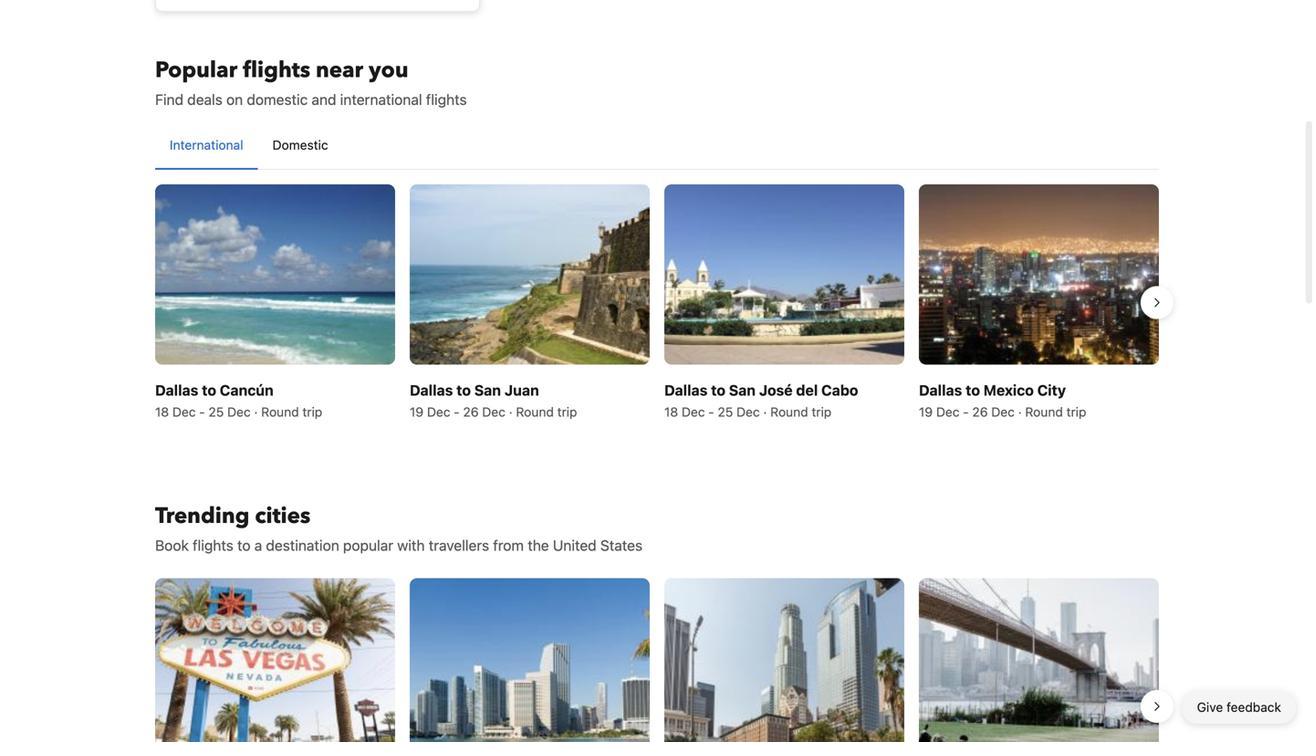 Task type: describe. For each thing, give the bounding box(es) containing it.
to for 18
[[202, 381, 216, 399]]

travellers
[[429, 537, 489, 554]]

city
[[1038, 381, 1066, 399]]

cancún
[[220, 381, 274, 399]]

united
[[553, 537, 597, 554]]

- inside dallas to cancún 18 dec - 25 dec · round trip
[[199, 404, 205, 419]]

san for josé
[[729, 381, 756, 399]]

dallas to san juan image
[[410, 184, 650, 364]]

round inside dallas to mexico city 19 dec - 26 dec · round trip
[[1026, 404, 1063, 419]]

to for city
[[966, 381, 980, 399]]

region containing dallas to cancún
[[141, 177, 1174, 428]]

international
[[170, 137, 243, 152]]

- inside dallas to mexico city 19 dec - 26 dec · round trip
[[963, 404, 969, 419]]

8 dec from the left
[[992, 404, 1015, 419]]

dallas to san juan 19 dec - 26 dec · round trip
[[410, 381, 577, 419]]

3 dec from the left
[[427, 404, 450, 419]]

6 dec from the left
[[737, 404, 760, 419]]

1 horizontal spatial flights
[[243, 55, 310, 85]]

juan
[[505, 381, 539, 399]]

· inside dallas to san juan 19 dec - 26 dec · round trip
[[509, 404, 513, 419]]

5 dec from the left
[[682, 404, 705, 419]]

to for juan
[[457, 381, 471, 399]]

25 inside dallas to cancún 18 dec - 25 dec · round trip
[[209, 404, 224, 419]]

international button
[[155, 121, 258, 169]]

19 for dallas to mexico city
[[919, 404, 933, 419]]

states
[[601, 537, 643, 554]]

19 for dallas to san juan
[[410, 404, 424, 419]]

dallas to cancún 18 dec - 25 dec · round trip
[[155, 381, 322, 419]]

find
[[155, 91, 184, 108]]

dallas to san josé del cabo 18 dec - 25 dec · round trip
[[665, 381, 859, 419]]

from
[[493, 537, 524, 554]]

with
[[397, 537, 425, 554]]

international
[[340, 91, 422, 108]]

popular
[[155, 55, 237, 85]]

on
[[226, 91, 243, 108]]

mexico
[[984, 381, 1034, 399]]

dallas to mexico city 19 dec - 26 dec · round trip
[[919, 381, 1087, 419]]

the
[[528, 537, 549, 554]]

cities
[[255, 501, 311, 531]]

domestic
[[273, 137, 328, 152]]

round inside the dallas to san josé del cabo 18 dec - 25 dec · round trip
[[771, 404, 808, 419]]

· inside dallas to cancún 18 dec - 25 dec · round trip
[[254, 404, 258, 419]]

- inside the dallas to san josé del cabo 18 dec - 25 dec · round trip
[[709, 404, 715, 419]]



Task type: locate. For each thing, give the bounding box(es) containing it.
3 trip from the left
[[812, 404, 832, 419]]

18 inside dallas to cancún 18 dec - 25 dec · round trip
[[155, 404, 169, 419]]

7 dec from the left
[[937, 404, 960, 419]]

tab list
[[155, 121, 1159, 171]]

1 san from the left
[[475, 381, 501, 399]]

to left a on the left bottom of page
[[237, 537, 251, 554]]

trip inside dallas to san juan 19 dec - 26 dec · round trip
[[557, 404, 577, 419]]

dallas to san josé del cabo image
[[665, 184, 905, 364]]

1 round from the left
[[261, 404, 299, 419]]

las vegas, united states image
[[155, 578, 395, 742]]

2 dallas from the left
[[410, 381, 453, 399]]

josé
[[759, 381, 793, 399]]

to inside dallas to cancún 18 dec - 25 dec · round trip
[[202, 381, 216, 399]]

deals
[[187, 91, 223, 108]]

19 inside dallas to san juan 19 dec - 26 dec · round trip
[[410, 404, 424, 419]]

2 region from the top
[[141, 571, 1174, 742]]

give feedback button
[[1183, 691, 1296, 724]]

3 - from the left
[[709, 404, 715, 419]]

trending cities book flights to a destination popular with travellers from the united states
[[155, 501, 643, 554]]

flights
[[243, 55, 310, 85], [426, 91, 467, 108], [193, 537, 234, 554]]

you
[[369, 55, 409, 85]]

· down cancún
[[254, 404, 258, 419]]

round down cancún
[[261, 404, 299, 419]]

round down city
[[1026, 404, 1063, 419]]

give feedback
[[1197, 700, 1282, 715]]

4 dallas from the left
[[919, 381, 963, 399]]

3 round from the left
[[771, 404, 808, 419]]

1 dallas from the left
[[155, 381, 198, 399]]

2 trip from the left
[[557, 404, 577, 419]]

near
[[316, 55, 363, 85]]

dallas for dallas to san juan
[[410, 381, 453, 399]]

round down josé
[[771, 404, 808, 419]]

1 region from the top
[[141, 177, 1174, 428]]

4 round from the left
[[1026, 404, 1063, 419]]

1 vertical spatial region
[[141, 571, 1174, 742]]

san for juan
[[475, 381, 501, 399]]

19
[[410, 404, 424, 419], [919, 404, 933, 419]]

1 18 from the left
[[155, 404, 169, 419]]

0 horizontal spatial flights
[[193, 537, 234, 554]]

1 horizontal spatial 18
[[665, 404, 678, 419]]

2 dec from the left
[[227, 404, 251, 419]]

2 26 from the left
[[973, 404, 988, 419]]

· down the mexico
[[1018, 404, 1022, 419]]

to
[[202, 381, 216, 399], [457, 381, 471, 399], [711, 381, 726, 399], [966, 381, 980, 399], [237, 537, 251, 554]]

domestic button
[[258, 121, 343, 169]]

18 inside the dallas to san josé del cabo 18 dec - 25 dec · round trip
[[665, 404, 678, 419]]

san inside dallas to san juan 19 dec - 26 dec · round trip
[[475, 381, 501, 399]]

round inside dallas to san juan 19 dec - 26 dec · round trip
[[516, 404, 554, 419]]

0 vertical spatial flights
[[243, 55, 310, 85]]

2 round from the left
[[516, 404, 554, 419]]

1 horizontal spatial 19
[[919, 404, 933, 419]]

·
[[254, 404, 258, 419], [509, 404, 513, 419], [764, 404, 767, 419], [1018, 404, 1022, 419]]

26 inside dallas to san juan 19 dec - 26 dec · round trip
[[463, 404, 479, 419]]

to left juan
[[457, 381, 471, 399]]

- inside dallas to san juan 19 dec - 26 dec · round trip
[[454, 404, 460, 419]]

trip inside the dallas to san josé del cabo 18 dec - 25 dec · round trip
[[812, 404, 832, 419]]

san left juan
[[475, 381, 501, 399]]

dallas to mexico city image
[[919, 184, 1159, 364]]

· inside dallas to mexico city 19 dec - 26 dec · round trip
[[1018, 404, 1022, 419]]

region
[[141, 177, 1174, 428], [141, 571, 1174, 742]]

san left josé
[[729, 381, 756, 399]]

to left the mexico
[[966, 381, 980, 399]]

0 horizontal spatial 19
[[410, 404, 424, 419]]

feedback
[[1227, 700, 1282, 715]]

4 dec from the left
[[482, 404, 506, 419]]

dallas for dallas to san josé del cabo
[[665, 381, 708, 399]]

flights inside 'trending cities book flights to a destination popular with travellers from the united states'
[[193, 537, 234, 554]]

give
[[1197, 700, 1224, 715]]

26 for mexico
[[973, 404, 988, 419]]

tab list containing international
[[155, 121, 1159, 171]]

0 horizontal spatial 25
[[209, 404, 224, 419]]

26 for san
[[463, 404, 479, 419]]

domestic
[[247, 91, 308, 108]]

1 vertical spatial flights
[[426, 91, 467, 108]]

-
[[199, 404, 205, 419], [454, 404, 460, 419], [709, 404, 715, 419], [963, 404, 969, 419]]

dallas inside dallas to mexico city 19 dec - 26 dec · round trip
[[919, 381, 963, 399]]

new york, united states image
[[919, 578, 1159, 742]]

dallas left cancún
[[155, 381, 198, 399]]

trip inside dallas to mexico city 19 dec - 26 dec · round trip
[[1067, 404, 1087, 419]]

round down juan
[[516, 404, 554, 419]]

san
[[475, 381, 501, 399], [729, 381, 756, 399]]

popular flights near you find deals on domestic and international flights
[[155, 55, 467, 108]]

1 horizontal spatial 25
[[718, 404, 733, 419]]

round inside dallas to cancún 18 dec - 25 dec · round trip
[[261, 404, 299, 419]]

0 vertical spatial region
[[141, 177, 1174, 428]]

to inside the dallas to san josé del cabo 18 dec - 25 dec · round trip
[[711, 381, 726, 399]]

· down josé
[[764, 404, 767, 419]]

25 inside the dallas to san josé del cabo 18 dec - 25 dec · round trip
[[718, 404, 733, 419]]

del
[[796, 381, 818, 399]]

1 horizontal spatial san
[[729, 381, 756, 399]]

a
[[254, 537, 262, 554]]

0 horizontal spatial 18
[[155, 404, 169, 419]]

dallas inside the dallas to san josé del cabo 18 dec - 25 dec · round trip
[[665, 381, 708, 399]]

4 · from the left
[[1018, 404, 1022, 419]]

3 · from the left
[[764, 404, 767, 419]]

to for josé
[[711, 381, 726, 399]]

miami, united states image
[[410, 578, 650, 742]]

2 18 from the left
[[665, 404, 678, 419]]

destination
[[266, 537, 339, 554]]

dallas
[[155, 381, 198, 399], [410, 381, 453, 399], [665, 381, 708, 399], [919, 381, 963, 399]]

cabo
[[822, 381, 859, 399]]

dallas for dallas to mexico city
[[919, 381, 963, 399]]

2 - from the left
[[454, 404, 460, 419]]

dallas for dallas to cancún
[[155, 381, 198, 399]]

and
[[312, 91, 336, 108]]

19 inside dallas to mexico city 19 dec - 26 dec · round trip
[[919, 404, 933, 419]]

to inside dallas to san juan 19 dec - 26 dec · round trip
[[457, 381, 471, 399]]

to left josé
[[711, 381, 726, 399]]

2 · from the left
[[509, 404, 513, 419]]

trip
[[303, 404, 322, 419], [557, 404, 577, 419], [812, 404, 832, 419], [1067, 404, 1087, 419]]

flights right international
[[426, 91, 467, 108]]

dec
[[172, 404, 196, 419], [227, 404, 251, 419], [427, 404, 450, 419], [482, 404, 506, 419], [682, 404, 705, 419], [737, 404, 760, 419], [937, 404, 960, 419], [992, 404, 1015, 419]]

4 trip from the left
[[1067, 404, 1087, 419]]

dallas left the mexico
[[919, 381, 963, 399]]

dallas to cancún image
[[155, 184, 395, 364]]

trending
[[155, 501, 250, 531]]

2 horizontal spatial flights
[[426, 91, 467, 108]]

26
[[463, 404, 479, 419], [973, 404, 988, 419]]

26 inside dallas to mexico city 19 dec - 26 dec · round trip
[[973, 404, 988, 419]]

dallas left josé
[[665, 381, 708, 399]]

0 horizontal spatial san
[[475, 381, 501, 399]]

1 19 from the left
[[410, 404, 424, 419]]

flights down trending
[[193, 537, 234, 554]]

4 - from the left
[[963, 404, 969, 419]]

1 · from the left
[[254, 404, 258, 419]]

dallas inside dallas to san juan 19 dec - 26 dec · round trip
[[410, 381, 453, 399]]

18
[[155, 404, 169, 419], [665, 404, 678, 419]]

3 dallas from the left
[[665, 381, 708, 399]]

1 25 from the left
[[209, 404, 224, 419]]

2 25 from the left
[[718, 404, 733, 419]]

1 - from the left
[[199, 404, 205, 419]]

flights up domestic
[[243, 55, 310, 85]]

2 san from the left
[[729, 381, 756, 399]]

· down juan
[[509, 404, 513, 419]]

san inside the dallas to san josé del cabo 18 dec - 25 dec · round trip
[[729, 381, 756, 399]]

trip inside dallas to cancún 18 dec - 25 dec · round trip
[[303, 404, 322, 419]]

to left cancún
[[202, 381, 216, 399]]

25
[[209, 404, 224, 419], [718, 404, 733, 419]]

round
[[261, 404, 299, 419], [516, 404, 554, 419], [771, 404, 808, 419], [1026, 404, 1063, 419]]

2 vertical spatial flights
[[193, 537, 234, 554]]

los angeles, united states image
[[665, 578, 905, 742]]

to inside 'trending cities book flights to a destination popular with travellers from the united states'
[[237, 537, 251, 554]]

dallas left juan
[[410, 381, 453, 399]]

dallas inside dallas to cancún 18 dec - 25 dec · round trip
[[155, 381, 198, 399]]

1 dec from the left
[[172, 404, 196, 419]]

book
[[155, 537, 189, 554]]

2 19 from the left
[[919, 404, 933, 419]]

· inside the dallas to san josé del cabo 18 dec - 25 dec · round trip
[[764, 404, 767, 419]]

1 horizontal spatial 26
[[973, 404, 988, 419]]

popular
[[343, 537, 394, 554]]

to inside dallas to mexico city 19 dec - 26 dec · round trip
[[966, 381, 980, 399]]

1 26 from the left
[[463, 404, 479, 419]]

0 horizontal spatial 26
[[463, 404, 479, 419]]

1 trip from the left
[[303, 404, 322, 419]]



Task type: vqa. For each thing, say whether or not it's contained in the screenshot.
King
no



